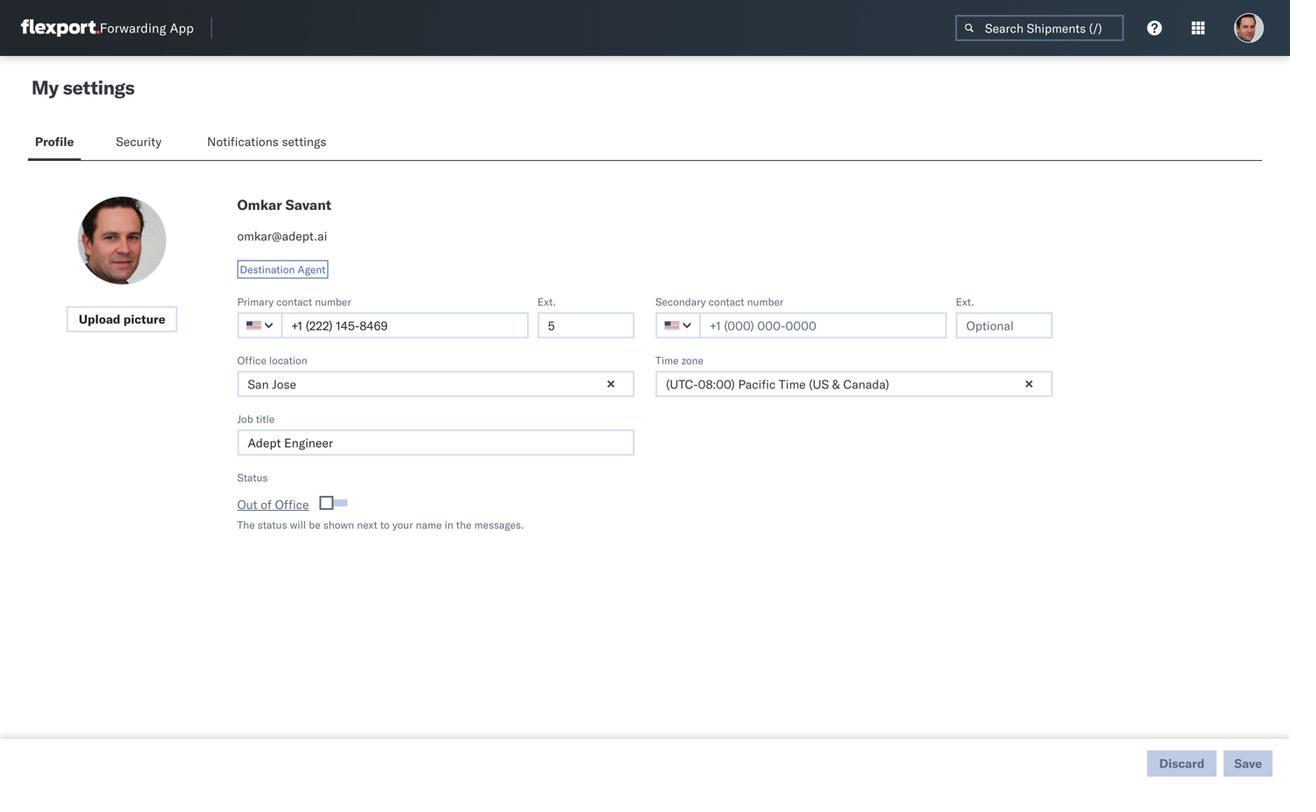 Task type: describe. For each thing, give the bounding box(es) containing it.
primary
[[237, 295, 274, 308]]

be
[[309, 518, 321, 531]]

notifications settings
[[207, 134, 327, 149]]

1 horizontal spatial office
[[275, 497, 309, 512]]

name
[[416, 518, 442, 531]]

ext. for primary contact number
[[538, 295, 556, 308]]

+1 (000) 000-0000 telephone field for secondary contact number
[[700, 312, 948, 338]]

flexport. image
[[21, 19, 100, 37]]

the status will be shown next to your name in the messages.
[[237, 518, 525, 531]]

shown
[[323, 518, 354, 531]]

security button
[[109, 126, 172, 160]]

Search Shipments (/) text field
[[956, 15, 1125, 41]]

messages.
[[475, 518, 525, 531]]

out
[[237, 497, 258, 512]]

job
[[237, 412, 253, 426]]

the
[[237, 518, 255, 531]]

status
[[258, 518, 287, 531]]

contact for primary
[[277, 295, 312, 308]]

of
[[261, 497, 272, 512]]

app
[[170, 20, 194, 36]]

agent
[[298, 263, 326, 276]]

time
[[656, 354, 679, 367]]

secondary contact number
[[656, 295, 784, 308]]

secondary
[[656, 295, 706, 308]]

title
[[256, 412, 275, 426]]

location
[[269, 354, 308, 367]]

settings for notifications settings
[[282, 134, 327, 149]]

savant
[[286, 196, 332, 213]]

in
[[445, 518, 454, 531]]

forwarding app
[[100, 20, 194, 36]]

next
[[357, 518, 378, 531]]

Job title text field
[[237, 429, 635, 456]]

primary contact number
[[237, 295, 351, 308]]

out of office
[[237, 497, 309, 512]]

time zone
[[656, 354, 704, 367]]

zone
[[682, 354, 704, 367]]



Task type: vqa. For each thing, say whether or not it's contained in the screenshot.
IMPORT WORK button on the top of page
no



Task type: locate. For each thing, give the bounding box(es) containing it.
2 ext. from the left
[[956, 295, 975, 308]]

number down agent
[[315, 295, 351, 308]]

0 horizontal spatial office
[[237, 354, 267, 367]]

status
[[237, 471, 268, 484]]

destination agent
[[240, 263, 326, 276]]

0 horizontal spatial united states text field
[[237, 312, 283, 338]]

1 vertical spatial settings
[[282, 134, 327, 149]]

1 number from the left
[[315, 295, 351, 308]]

omkar@adept.ai
[[237, 228, 327, 244]]

number
[[315, 295, 351, 308], [748, 295, 784, 308]]

+1 (000) 000-0000 telephone field up (utc-08:00) pacific time (us & canada) text field
[[700, 312, 948, 338]]

1 horizontal spatial ext.
[[956, 295, 975, 308]]

omkar
[[237, 196, 282, 213]]

1 vertical spatial office
[[275, 497, 309, 512]]

contact down destination agent
[[277, 295, 312, 308]]

0 horizontal spatial +1 (000) 000-0000 telephone field
[[281, 312, 529, 338]]

job title
[[237, 412, 275, 426]]

1 horizontal spatial settings
[[282, 134, 327, 149]]

2 number from the left
[[748, 295, 784, 308]]

1 ext. from the left
[[538, 295, 556, 308]]

office up will
[[275, 497, 309, 512]]

0 horizontal spatial ext.
[[538, 295, 556, 308]]

united states text field for primary
[[237, 312, 283, 338]]

profile
[[35, 134, 74, 149]]

omkar savant
[[237, 196, 332, 213]]

upload picture
[[79, 311, 166, 327]]

1 united states text field from the left
[[237, 312, 283, 338]]

2 united states text field from the left
[[656, 312, 701, 338]]

(UTC-08:00) Pacific Time (US & Canada) text field
[[656, 371, 1054, 397]]

settings inside notifications settings button
[[282, 134, 327, 149]]

notifications
[[207, 134, 279, 149]]

number for secondary contact number
[[748, 295, 784, 308]]

United States text field
[[237, 312, 283, 338], [656, 312, 701, 338]]

will
[[290, 518, 306, 531]]

San Jose text field
[[237, 371, 635, 397]]

None checkbox
[[323, 499, 348, 506]]

2 +1 (000) 000-0000 telephone field from the left
[[700, 312, 948, 338]]

ext.
[[538, 295, 556, 308], [956, 295, 975, 308]]

0 horizontal spatial settings
[[63, 75, 134, 99]]

1 horizontal spatial contact
[[709, 295, 745, 308]]

profile button
[[28, 126, 81, 160]]

1 +1 (000) 000-0000 telephone field from the left
[[281, 312, 529, 338]]

my
[[31, 75, 59, 99]]

notifications settings button
[[200, 126, 341, 160]]

number for primary contact number
[[315, 295, 351, 308]]

0 vertical spatial settings
[[63, 75, 134, 99]]

destination
[[240, 263, 295, 276]]

+1 (000) 000-0000 telephone field for primary contact number
[[281, 312, 529, 338]]

1 horizontal spatial +1 (000) 000-0000 telephone field
[[700, 312, 948, 338]]

ext. for secondary contact number
[[956, 295, 975, 308]]

settings right the notifications
[[282, 134, 327, 149]]

0 vertical spatial office
[[237, 354, 267, 367]]

upload
[[79, 311, 121, 327]]

office left location
[[237, 354, 267, 367]]

Optional telephone field
[[956, 312, 1054, 338]]

upload picture button
[[67, 306, 178, 332]]

Optional telephone field
[[538, 312, 635, 338]]

united states text field for secondary
[[656, 312, 701, 338]]

+1 (000) 000-0000 telephone field up san jose text box
[[281, 312, 529, 338]]

ext. up optional phone field
[[956, 295, 975, 308]]

contact right secondary
[[709, 295, 745, 308]]

picture
[[124, 311, 166, 327]]

contact
[[277, 295, 312, 308], [709, 295, 745, 308]]

number right secondary
[[748, 295, 784, 308]]

office location
[[237, 354, 308, 367]]

settings for my settings
[[63, 75, 134, 99]]

forwarding app link
[[21, 19, 194, 37]]

2 contact from the left
[[709, 295, 745, 308]]

0 horizontal spatial contact
[[277, 295, 312, 308]]

+1 (000) 000-0000 telephone field
[[281, 312, 529, 338], [700, 312, 948, 338]]

1 horizontal spatial number
[[748, 295, 784, 308]]

1 horizontal spatial united states text field
[[656, 312, 701, 338]]

the
[[456, 518, 472, 531]]

my settings
[[31, 75, 134, 99]]

united states text field down primary
[[237, 312, 283, 338]]

forwarding
[[100, 20, 166, 36]]

contact for secondary
[[709, 295, 745, 308]]

united states text field down secondary
[[656, 312, 701, 338]]

settings right my
[[63, 75, 134, 99]]

office
[[237, 354, 267, 367], [275, 497, 309, 512]]

ext. up optional telephone field
[[538, 295, 556, 308]]

your
[[393, 518, 413, 531]]

0 horizontal spatial number
[[315, 295, 351, 308]]

settings
[[63, 75, 134, 99], [282, 134, 327, 149]]

security
[[116, 134, 162, 149]]

to
[[380, 518, 390, 531]]

1 contact from the left
[[277, 295, 312, 308]]



